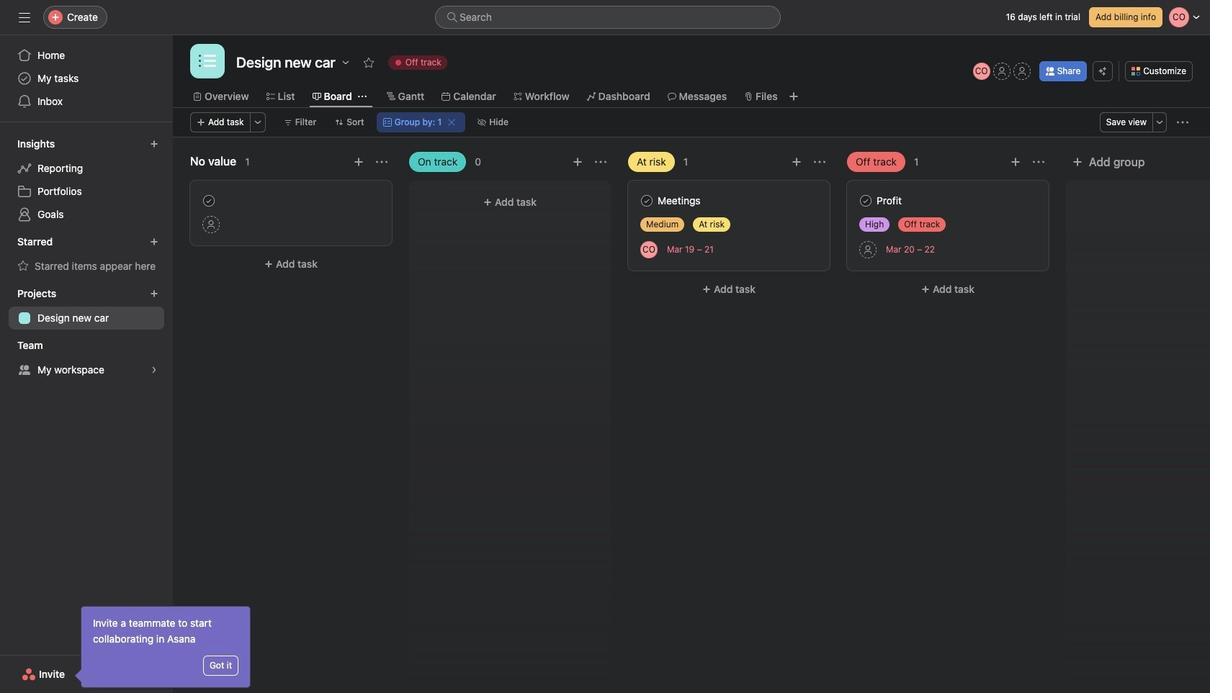 Task type: describe. For each thing, give the bounding box(es) containing it.
2 mark complete checkbox from the left
[[638, 192, 656, 210]]

new insights image
[[150, 140, 159, 148]]

1 mark complete checkbox from the left
[[200, 192, 218, 210]]

new project or portfolio image
[[150, 290, 159, 298]]

2 add task image from the left
[[572, 156, 584, 168]]

more options image
[[1156, 118, 1165, 127]]

mark complete image for third mark complete option from right
[[200, 192, 218, 210]]

mark complete image
[[858, 192, 875, 210]]

mark complete image for 2nd mark complete option from the right
[[638, 192, 656, 210]]

see details, my workspace image
[[150, 366, 159, 375]]

3 add task image from the left
[[791, 156, 803, 168]]

add tab image
[[788, 91, 800, 102]]

list image
[[199, 53, 216, 70]]

add to starred image
[[363, 57, 375, 68]]

1 horizontal spatial more actions image
[[1033, 156, 1045, 168]]

ask ai image
[[1099, 67, 1108, 76]]

hide sidebar image
[[19, 12, 30, 23]]

4 add task image from the left
[[1010, 156, 1022, 168]]

global element
[[0, 35, 173, 122]]



Task type: vqa. For each thing, say whether or not it's contained in the screenshot.
Workload
no



Task type: locate. For each thing, give the bounding box(es) containing it.
more actions image
[[1178, 117, 1189, 128], [253, 118, 262, 127], [1033, 156, 1045, 168]]

1 horizontal spatial mark complete checkbox
[[638, 192, 656, 210]]

teams element
[[0, 333, 173, 385]]

2 horizontal spatial more actions image
[[1178, 117, 1189, 128]]

projects element
[[0, 281, 173, 333]]

0 horizontal spatial more actions image
[[253, 118, 262, 127]]

1 add task image from the left
[[353, 156, 365, 168]]

add items to starred image
[[150, 238, 159, 246]]

1 mark complete image from the left
[[200, 192, 218, 210]]

list box
[[435, 6, 781, 29]]

2 mark complete image from the left
[[638, 192, 656, 210]]

tooltip
[[77, 607, 250, 688]]

manage project members image
[[973, 63, 991, 80]]

mark complete image
[[200, 192, 218, 210], [638, 192, 656, 210]]

0 horizontal spatial mark complete checkbox
[[200, 192, 218, 210]]

0 horizontal spatial mark complete image
[[200, 192, 218, 210]]

1 horizontal spatial mark complete image
[[638, 192, 656, 210]]

add task image
[[353, 156, 365, 168], [572, 156, 584, 168], [791, 156, 803, 168], [1010, 156, 1022, 168]]

2 horizontal spatial mark complete checkbox
[[858, 192, 875, 210]]

more actions image
[[376, 156, 388, 168]]

Mark complete checkbox
[[200, 192, 218, 210], [638, 192, 656, 210], [858, 192, 875, 210]]

toggle assignee popover image
[[641, 241, 658, 258]]

starred element
[[0, 229, 173, 281]]

3 mark complete checkbox from the left
[[858, 192, 875, 210]]

insights element
[[0, 131, 173, 229]]

tab actions image
[[358, 92, 367, 101]]

clear image
[[448, 118, 456, 127]]



